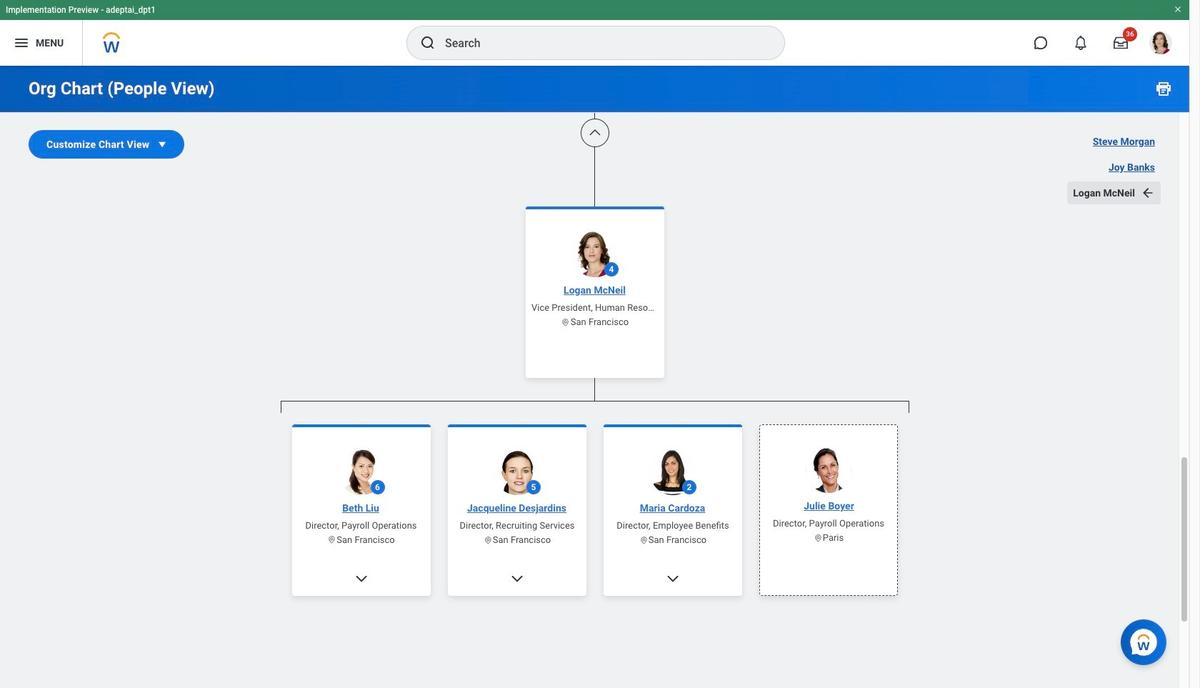 Task type: describe. For each thing, give the bounding box(es) containing it.
logan mcneil, logan mcneil, 4 direct reports element
[[281, 413, 910, 688]]

arrow left image
[[1142, 186, 1156, 200]]

location image for chevron down icon
[[639, 535, 649, 545]]

1 chevron down image from the left
[[354, 572, 369, 586]]

0 horizontal spatial location image
[[483, 535, 493, 545]]

Search Workday  search field
[[445, 27, 756, 59]]



Task type: vqa. For each thing, say whether or not it's contained in the screenshot.
chevron down icon
yes



Task type: locate. For each thing, give the bounding box(es) containing it.
chevron down image
[[354, 572, 369, 586], [510, 572, 524, 586]]

close environment banner image
[[1175, 5, 1183, 14]]

location image for second chevron down image from the right
[[328, 535, 337, 545]]

2 location image from the left
[[639, 535, 649, 545]]

1 horizontal spatial location image
[[561, 317, 571, 327]]

search image
[[420, 34, 437, 51]]

caret down image
[[155, 137, 170, 152]]

justify image
[[13, 34, 30, 51]]

chevron up image
[[588, 126, 602, 140]]

print org chart image
[[1156, 80, 1173, 97]]

0 horizontal spatial chevron down image
[[354, 572, 369, 586]]

banner
[[0, 0, 1190, 66]]

1 location image from the left
[[328, 535, 337, 545]]

2 horizontal spatial location image
[[814, 533, 823, 543]]

inbox large image
[[1114, 36, 1129, 50]]

location image
[[328, 535, 337, 545], [639, 535, 649, 545]]

main content
[[0, 0, 1190, 688]]

profile logan mcneil image
[[1150, 31, 1173, 57]]

chevron down image
[[666, 572, 680, 586]]

notifications large image
[[1074, 36, 1089, 50]]

1 horizontal spatial chevron down image
[[510, 572, 524, 586]]

location image
[[561, 317, 571, 327], [814, 533, 823, 543], [483, 535, 493, 545]]

1 horizontal spatial location image
[[639, 535, 649, 545]]

0 horizontal spatial location image
[[328, 535, 337, 545]]

2 chevron down image from the left
[[510, 572, 524, 586]]



